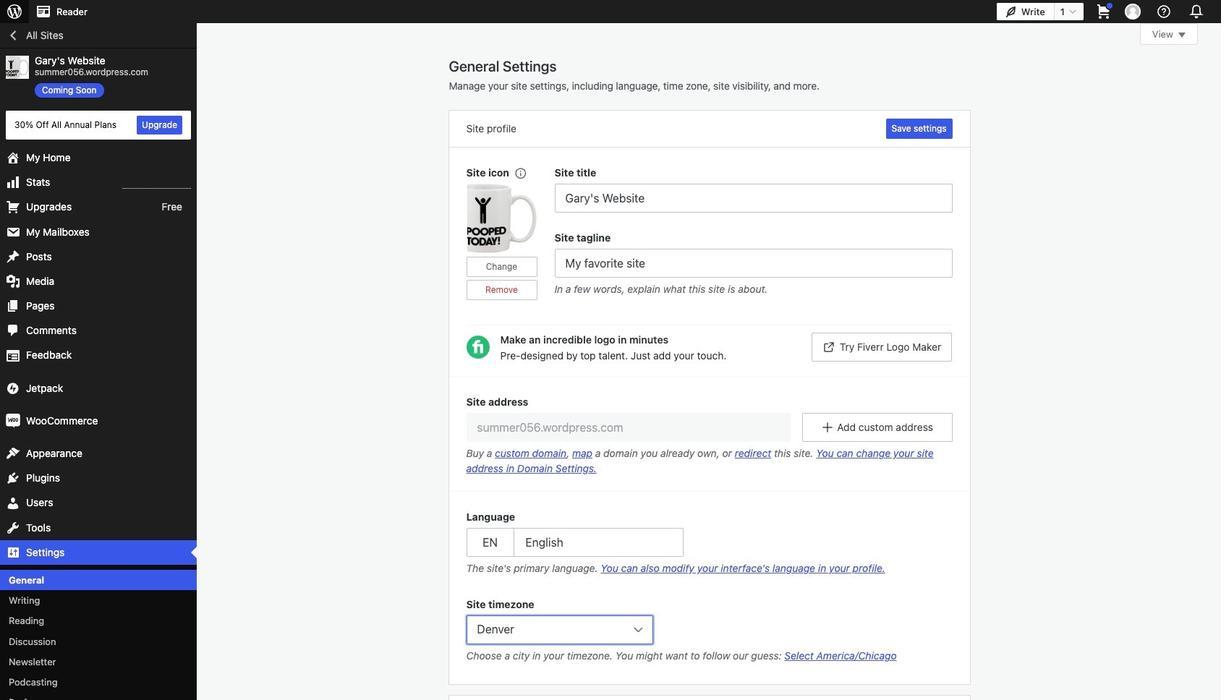 Task type: vqa. For each thing, say whether or not it's contained in the screenshot.
LAST 30 DAYS in the date range tooltip
no



Task type: locate. For each thing, give the bounding box(es) containing it.
1 vertical spatial img image
[[6, 414, 20, 429]]

main content
[[449, 23, 1199, 701]]

None text field
[[555, 184, 953, 213], [555, 249, 953, 278], [555, 184, 953, 213], [555, 249, 953, 278]]

more information image
[[514, 166, 527, 179]]

my profile image
[[1126, 4, 1142, 20]]

manage your sites image
[[6, 3, 23, 20]]

highest hourly views 0 image
[[122, 180, 191, 189]]

closed image
[[1179, 33, 1186, 38]]

0 vertical spatial img image
[[6, 381, 20, 396]]

img image
[[6, 381, 20, 396], [6, 414, 20, 429]]

group
[[467, 165, 555, 318], [555, 165, 953, 213], [555, 230, 953, 300], [449, 376, 970, 492], [467, 510, 953, 580], [467, 597, 953, 668]]

None text field
[[467, 413, 791, 442]]



Task type: describe. For each thing, give the bounding box(es) containing it.
help image
[[1156, 3, 1173, 20]]

fiverr small logo image
[[467, 336, 490, 359]]

my shopping cart image
[[1096, 3, 1113, 20]]

1 img image from the top
[[6, 381, 20, 396]]

manage your notifications image
[[1187, 1, 1207, 22]]

2 img image from the top
[[6, 414, 20, 429]]



